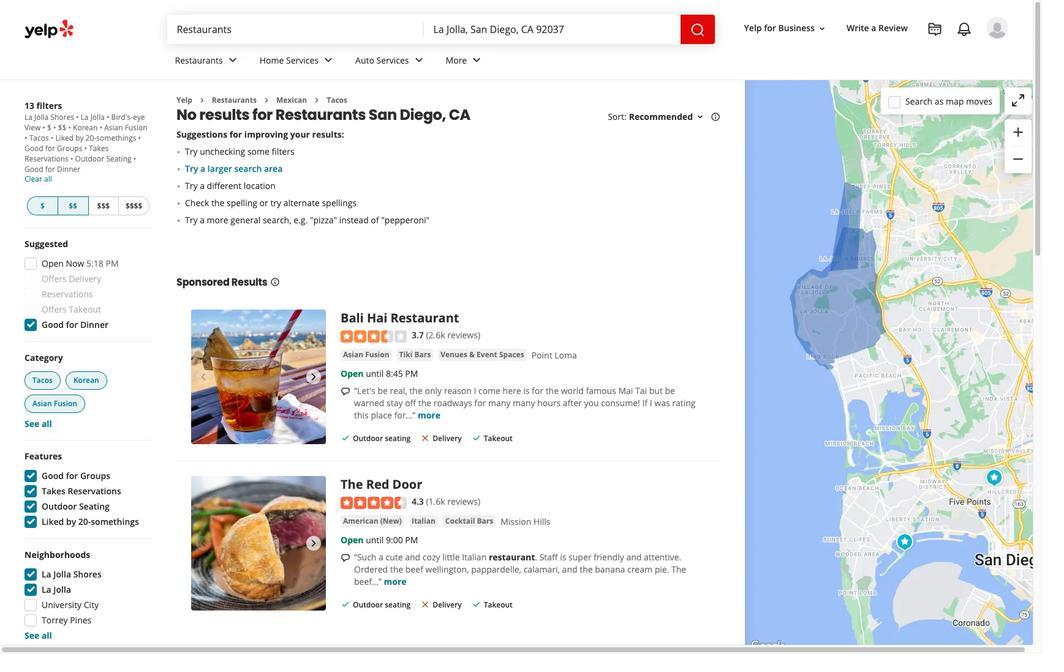 Task type: vqa. For each thing, say whether or not it's contained in the screenshot.
Only
yes



Task type: locate. For each thing, give the bounding box(es) containing it.
outdoor up liked by 20-somethings at the left bottom of page
[[42, 501, 77, 513]]

Find text field
[[177, 23, 414, 36]]

liked down outdoor seating
[[42, 516, 64, 528]]

restaurants inside the business categories element
[[175, 54, 223, 66]]

fusion for leftmost asian fusion button
[[54, 399, 77, 409]]

pappardelle,
[[471, 564, 521, 576]]

1 korean from the top
[[73, 123, 98, 133]]

yelp inside button
[[744, 22, 762, 34]]

0 horizontal spatial asian fusion
[[32, 399, 77, 409]]

2 services from the left
[[376, 54, 409, 66]]

tacos
[[327, 95, 347, 105], [29, 133, 49, 143], [32, 376, 53, 386]]

spellings
[[322, 198, 357, 209]]

16 chevron down v2 image inside yelp for business button
[[817, 24, 827, 33]]

bars right "tiki"
[[414, 350, 431, 360]]

outdoor down bird's-eye view on the left
[[75, 154, 104, 164]]

0 horizontal spatial bars
[[414, 350, 431, 360]]

2 horizontal spatial 24 chevron down v2 image
[[469, 53, 484, 68]]

0 vertical spatial 16 chevron down v2 image
[[817, 24, 827, 33]]

services left 24 chevron down v2 icon
[[376, 54, 409, 66]]

16 info v2 image
[[711, 112, 720, 122]]

try
[[270, 198, 281, 209]]

torrey pines
[[42, 615, 91, 627]]

fusion left no
[[125, 123, 147, 133]]

0 vertical spatial 20-
[[86, 133, 96, 143]]

services inside auto services link
[[376, 54, 409, 66]]

24 chevron down v2 image
[[225, 53, 240, 68], [321, 53, 336, 68], [469, 53, 484, 68]]

1 vertical spatial 16 chevron down v2 image
[[695, 112, 705, 122]]

2 16 checkmark v2 image from the left
[[472, 600, 481, 610]]

projects image
[[928, 22, 942, 37]]

1 seating from the top
[[385, 434, 411, 444]]

16 speech v2 image
[[341, 387, 350, 397]]

0 vertical spatial takes
[[89, 143, 109, 154]]

24 chevron down v2 image inside more link
[[469, 53, 484, 68]]

services inside home services link
[[286, 54, 319, 66]]

takeout down "let's be real, the only reason i come here is for the world famous mai tai but be warned stay off the roadways for many many hours after you consume! if i was rating this place for…"
[[484, 434, 513, 444]]

more inside the 'suggestions for improving your results: try unchecking some filters try a larger search area try a different location check the spelling or try alternate spellings try a more general search, e.g. "pizza" instead of "pepperoni"'
[[207, 215, 228, 226]]

noah l. image
[[986, 17, 1008, 39]]

business
[[778, 22, 815, 34]]

the inside . staff is super friendly and attentive. ordered the beef wellington, pappardelle, calamari, and the banana cream pie. the beef…"
[[671, 564, 686, 576]]

0 vertical spatial asian fusion
[[343, 350, 389, 360]]

zoom out image
[[1011, 152, 1026, 167]]

1 vertical spatial until
[[366, 535, 384, 546]]

16 checkmark v2 image
[[341, 600, 350, 610], [472, 600, 481, 610]]

la up university
[[42, 584, 51, 596]]

pie.
[[655, 564, 669, 576]]

hills
[[534, 516, 550, 528]]

asian fusion inside group
[[32, 399, 77, 409]]

fusion down korean button
[[54, 399, 77, 409]]

16 chevron down v2 image
[[817, 24, 827, 33], [695, 112, 705, 122]]

open
[[42, 258, 64, 270], [341, 368, 364, 380], [341, 535, 364, 546]]

see all up features
[[25, 418, 52, 430]]

until down american (new) link
[[366, 535, 384, 546]]

$$ right $ button
[[69, 201, 77, 211]]

many down here
[[513, 397, 535, 409]]

be left "real,"
[[378, 385, 388, 397]]

none field find
[[177, 23, 414, 36]]

open down suggested
[[42, 258, 64, 270]]

2 16 chevron right v2 image from the left
[[312, 95, 322, 105]]

group containing category
[[22, 352, 152, 431]]

16 chevron right v2 image left mexican
[[262, 95, 271, 105]]

0 vertical spatial slideshow element
[[191, 310, 326, 445]]

1 vertical spatial seating
[[385, 600, 411, 611]]

yelp left 16 chevron right v2 icon
[[176, 95, 192, 105]]

2 vertical spatial tacos
[[32, 376, 53, 386]]

asian down 3.7 star rating image
[[343, 350, 363, 360]]

offers for offers delivery
[[42, 273, 67, 285]]

the up hours
[[546, 385, 559, 397]]

tacos link
[[327, 95, 347, 105]]

filters right 13
[[37, 100, 62, 111]]

seating inside group
[[79, 501, 110, 513]]

$ down "clear all" 'link'
[[40, 201, 45, 211]]

asian fusion down tacos button
[[32, 399, 77, 409]]

0 vertical spatial seating
[[385, 434, 411, 444]]

fusion inside "• $ • $$ • korean • asian fusion • tacos • liked by 20-somethings • good for groups •"
[[125, 123, 147, 133]]

Near text field
[[433, 23, 671, 36]]

16 chevron down v2 image right business
[[817, 24, 827, 33]]

for left business
[[764, 22, 776, 34]]

1 outdoor seating from the top
[[353, 434, 411, 444]]

bars for tiki bars
[[414, 350, 431, 360]]

offers for offers takeout
[[42, 304, 67, 316]]

good for dinner
[[42, 319, 108, 331]]

asian inside "• $ • $$ • korean • asian fusion • tacos • liked by 20-somethings • good for groups •"
[[104, 123, 123, 133]]

0 vertical spatial fusion
[[125, 123, 147, 133]]

1 16 chevron right v2 image from the left
[[262, 95, 271, 105]]

asian left eye
[[104, 123, 123, 133]]

1 vertical spatial $$
[[69, 201, 77, 211]]

restaurants link
[[165, 44, 250, 80], [212, 95, 257, 105]]

korean inside button
[[73, 376, 99, 386]]

for up unchecking
[[230, 129, 242, 141]]

area
[[264, 163, 283, 175]]

mission hills
[[501, 516, 550, 528]]

by inside "• $ • $$ • korean • asian fusion • tacos • liked by 20-somethings • good for groups •"
[[75, 133, 84, 143]]

pm right 9:00
[[405, 535, 418, 546]]

1 horizontal spatial asian fusion button
[[341, 349, 392, 361]]

shores inside group
[[73, 569, 102, 581]]

1 vertical spatial asian
[[343, 350, 363, 360]]

1 vertical spatial shores
[[73, 569, 102, 581]]

hai
[[367, 310, 387, 327]]

unchecking
[[200, 146, 245, 158]]

korean inside "• $ • $$ • korean • asian fusion • tacos • liked by 20-somethings • good for groups •"
[[73, 123, 98, 133]]

1 vertical spatial delivery
[[433, 434, 462, 444]]

0 horizontal spatial 16 checkmark v2 image
[[341, 434, 350, 443]]

bali hai restaurant
[[341, 310, 459, 327]]

1 see all button from the top
[[25, 418, 52, 430]]

reservations up clear all
[[25, 154, 68, 164]]

1 reviews) from the top
[[447, 330, 480, 341]]

0 vertical spatial offers
[[42, 273, 67, 285]]

0 horizontal spatial 24 chevron down v2 image
[[225, 53, 240, 68]]

for inside the 'suggestions for improving your results: try unchecking some filters try a larger search area try a different location check the spelling or try alternate spellings try a more general search, e.g. "pizza" instead of "pepperoni"'
[[230, 129, 242, 141]]

$
[[47, 123, 51, 133], [40, 201, 45, 211]]

seating left 16 close v2 image
[[385, 600, 411, 611]]

3 try from the top
[[185, 180, 198, 192]]

yelp for yelp for business
[[744, 22, 762, 34]]

20- down outdoor seating
[[78, 516, 91, 528]]

some
[[247, 146, 270, 158]]

clear all
[[25, 174, 52, 184]]

delivery down open now 5:18 pm
[[69, 273, 101, 285]]

group containing features
[[21, 451, 152, 532]]

i right the if
[[650, 397, 652, 409]]

2 vertical spatial more
[[384, 576, 407, 588]]

16 checkmark v2 image
[[341, 434, 350, 443], [472, 434, 481, 443]]

0 vertical spatial by
[[75, 133, 84, 143]]

cocktail bars link
[[443, 516, 496, 528]]

1 vertical spatial previous image
[[196, 537, 211, 552]]

0 vertical spatial somethings
[[96, 133, 136, 143]]

outdoor seating for hai
[[353, 434, 411, 444]]

1 vertical spatial seating
[[79, 501, 110, 513]]

general
[[231, 215, 261, 226]]

1 horizontal spatial 24 chevron down v2 image
[[321, 53, 336, 68]]

restaurants up results:
[[275, 105, 366, 125]]

previous image
[[196, 370, 211, 385], [196, 537, 211, 552]]

reviews) for the red door
[[447, 496, 480, 508]]

see all for category
[[25, 418, 52, 430]]

open up 16 speech v2 image
[[341, 535, 364, 546]]

cozy
[[423, 552, 440, 564]]

"let's
[[354, 385, 375, 397]]

1 vertical spatial by
[[66, 516, 76, 528]]

bars for cocktail bars
[[477, 516, 493, 527]]

0 horizontal spatial $
[[40, 201, 45, 211]]

1 horizontal spatial 16 checkmark v2 image
[[472, 434, 481, 443]]

takes inside group
[[42, 486, 66, 497]]

many down come
[[488, 397, 511, 409]]

auto services
[[355, 54, 409, 66]]

cocktail bars button
[[443, 516, 496, 528]]

and down the 'super'
[[562, 564, 577, 576]]

0 vertical spatial i
[[474, 385, 476, 397]]

little
[[442, 552, 460, 564]]

by
[[75, 133, 84, 143], [66, 516, 76, 528]]

1 horizontal spatial 16 chevron right v2 image
[[312, 95, 322, 105]]

2 previous image from the top
[[196, 537, 211, 552]]

1 slideshow element from the top
[[191, 310, 326, 445]]

consume!
[[601, 397, 640, 409]]

2 vertical spatial fusion
[[54, 399, 77, 409]]

reviews)
[[447, 330, 480, 341], [447, 496, 480, 508]]

16 checkmark v2 image down pappardelle, on the bottom of page
[[472, 600, 481, 610]]

reservations
[[25, 154, 68, 164], [42, 289, 93, 300], [68, 486, 121, 497]]

"pepperoni"
[[381, 215, 430, 226]]

until for red
[[366, 535, 384, 546]]

0 horizontal spatial fusion
[[54, 399, 77, 409]]

1 16 checkmark v2 image from the left
[[341, 600, 350, 610]]

home
[[260, 54, 284, 66]]

1 vertical spatial tacos
[[29, 133, 49, 143]]

1 none field from the left
[[177, 23, 414, 36]]

results
[[199, 105, 250, 125]]

somethings down bird's-
[[96, 133, 136, 143]]

1 horizontal spatial yelp
[[744, 22, 762, 34]]

2 slideshow element from the top
[[191, 477, 326, 612]]

2 vertical spatial pm
[[405, 535, 418, 546]]

wellington,
[[425, 564, 469, 576]]

more link down beef
[[384, 576, 407, 588]]

no results for restaurants san diego, ca
[[176, 105, 470, 125]]

open until 9:00 pm
[[341, 535, 418, 546]]

for up outdoor seating
[[66, 471, 78, 482]]

yelp
[[744, 22, 762, 34], [176, 95, 192, 105]]

takes up outdoor seating
[[42, 486, 66, 497]]

outdoor seating down place
[[353, 434, 411, 444]]

try left larger
[[185, 163, 198, 175]]

1 horizontal spatial $$
[[69, 201, 77, 211]]

1 be from the left
[[378, 385, 388, 397]]

sponsored
[[176, 276, 229, 290]]

0 vertical spatial italian
[[412, 516, 435, 527]]

the red door image
[[982, 466, 1007, 491], [191, 477, 326, 612]]

tacos inside tacos button
[[32, 376, 53, 386]]

16 checkmark v2 image for outdoor seating
[[341, 600, 350, 610]]

24 chevron down v2 image right more
[[469, 53, 484, 68]]

1 horizontal spatial 16 checkmark v2 image
[[472, 600, 481, 610]]

jolla left bird's-
[[90, 112, 105, 123]]

1 vertical spatial see all
[[25, 630, 52, 642]]

0 vertical spatial see all
[[25, 418, 52, 430]]

1 horizontal spatial italian
[[462, 552, 487, 564]]

1 vertical spatial restaurants link
[[212, 95, 257, 105]]

1 vertical spatial $
[[40, 201, 45, 211]]

seating down bird's-
[[106, 154, 131, 164]]

takes down bird's-eye view on the left
[[89, 143, 109, 154]]

1 24 chevron down v2 image from the left
[[225, 53, 240, 68]]

is inside "let's be real, the only reason i come here is for the world famous mai tai but be warned stay off the roadways for many many hours after you consume! if i was rating this place for…"
[[523, 385, 530, 397]]

0 vertical spatial dinner
[[57, 164, 80, 175]]

la for la jolla
[[42, 584, 51, 596]]

la jolla
[[42, 584, 71, 596]]

1 vertical spatial italian
[[462, 552, 487, 564]]

yelp for yelp link
[[176, 95, 192, 105]]

0 vertical spatial yelp
[[744, 22, 762, 34]]

delivery right 16 close v2 icon
[[433, 434, 462, 444]]

spelling
[[227, 198, 257, 209]]

outdoor seating down beef…"
[[353, 600, 411, 611]]

outdoor down this
[[353, 434, 383, 444]]

asian for leftmost asian fusion button
[[32, 399, 52, 409]]

0 vertical spatial $$
[[58, 123, 66, 133]]

16 chevron right v2 image
[[197, 95, 207, 105]]

ordered
[[354, 564, 388, 576]]

come
[[478, 385, 501, 397]]

1 horizontal spatial the red door image
[[982, 466, 1007, 491]]

takes
[[89, 143, 109, 154], [42, 486, 66, 497]]

dinner down offers takeout
[[80, 319, 108, 331]]

reviews) up the &
[[447, 330, 480, 341]]

20- inside "• $ • $$ • korean • asian fusion • tacos • liked by 20-somethings • good for groups •"
[[86, 133, 96, 143]]

2 seating from the top
[[385, 600, 411, 611]]

1 see all from the top
[[25, 418, 52, 430]]

italian right little
[[462, 552, 487, 564]]

2 korean from the top
[[73, 376, 99, 386]]

liked by 20-somethings
[[42, 516, 139, 528]]

suggestions
[[176, 129, 227, 141]]

0 horizontal spatial the red door image
[[191, 477, 326, 612]]

1 vertical spatial filters
[[272, 146, 294, 158]]

korean right tacos button
[[73, 376, 99, 386]]

$ inside button
[[40, 201, 45, 211]]

1 horizontal spatial and
[[562, 564, 577, 576]]

jolla for la jolla shores • la jolla •
[[34, 112, 49, 123]]

2 vertical spatial delivery
[[433, 600, 462, 611]]

2 vertical spatial takeout
[[484, 600, 513, 611]]

asian fusion for the topmost asian fusion button
[[343, 350, 389, 360]]

italian link
[[409, 516, 438, 528]]

$$ inside "• $ • $$ • korean • asian fusion • tacos • liked by 20-somethings • good for groups •"
[[58, 123, 66, 133]]

see all button down torrey
[[25, 630, 52, 642]]

tiki bars
[[399, 350, 431, 360]]

1 vertical spatial takes
[[42, 486, 66, 497]]

1 vertical spatial more
[[418, 410, 440, 421]]

0 vertical spatial open
[[42, 258, 64, 270]]

• outdoor seating • good for dinner
[[25, 154, 136, 175]]

1 vertical spatial slideshow element
[[191, 477, 326, 612]]

2 16 checkmark v2 image from the left
[[472, 434, 481, 443]]

1 vertical spatial korean
[[73, 376, 99, 386]]

and up cream
[[626, 552, 642, 564]]

None field
[[177, 23, 414, 36], [433, 23, 671, 36]]

24 chevron down v2 image inside home services link
[[321, 53, 336, 68]]

asian fusion button down tacos button
[[25, 395, 85, 414]]

0 vertical spatial is
[[523, 385, 530, 397]]

16 chevron right v2 image left tacos link
[[312, 95, 322, 105]]

seating up liked by 20-somethings at the left bottom of page
[[79, 501, 110, 513]]

0 horizontal spatial many
[[488, 397, 511, 409]]

restaurants up 16 chevron right v2 icon
[[175, 54, 223, 66]]

pm right 8:45
[[405, 368, 418, 380]]

3 24 chevron down v2 image from the left
[[469, 53, 484, 68]]

italian inside button
[[412, 516, 435, 527]]

asian fusion
[[343, 350, 389, 360], [32, 399, 77, 409]]

more link up 16 close v2 icon
[[418, 410, 440, 421]]

tiki
[[399, 350, 412, 360]]

see all
[[25, 418, 52, 430], [25, 630, 52, 642]]

next image
[[306, 537, 321, 552]]

2 see from the top
[[25, 630, 39, 642]]

slideshow element
[[191, 310, 326, 445], [191, 477, 326, 612]]

a left "cute"
[[379, 552, 383, 564]]

good down view
[[25, 143, 43, 154]]

jolla for la jolla
[[54, 584, 71, 596]]

check
[[185, 198, 209, 209]]

2 vertical spatial open
[[341, 535, 364, 546]]

tacos down category
[[32, 376, 53, 386]]

24 chevron down v2 image
[[411, 53, 426, 68]]

fusion down 3.7 star rating image
[[365, 350, 389, 360]]

la left bird's-
[[81, 112, 89, 123]]

0 vertical spatial all
[[44, 174, 52, 184]]

search
[[234, 163, 262, 175]]

2 reviews) from the top
[[447, 496, 480, 508]]

yelp left business
[[744, 22, 762, 34]]

16 chevron down v2 image inside recommended popup button
[[695, 112, 705, 122]]

city
[[84, 600, 99, 611]]

2 horizontal spatial asian
[[343, 350, 363, 360]]

0 horizontal spatial 16 chevron right v2 image
[[262, 95, 271, 105]]

stay
[[387, 397, 403, 409]]

is right staff
[[560, 552, 566, 564]]

group containing neighborhoods
[[21, 550, 152, 643]]

0 vertical spatial pm
[[106, 258, 119, 270]]

the red door image inside map region
[[982, 466, 1007, 491]]

pm right 5:18
[[106, 258, 119, 270]]

and up beef
[[405, 552, 420, 564]]

4.3
[[412, 496, 424, 508]]

here
[[503, 385, 521, 397]]

seating
[[385, 434, 411, 444], [385, 600, 411, 611]]

jolla for la jolla shores
[[54, 569, 71, 581]]

offers down now at left top
[[42, 273, 67, 285]]

takeout for bali hai restaurant
[[484, 434, 513, 444]]

many
[[488, 397, 511, 409], [513, 397, 535, 409]]

business categories element
[[165, 44, 1008, 80]]

zoom in image
[[1011, 125, 1026, 139]]

the left red
[[341, 477, 363, 493]]

shores for la jolla shores
[[73, 569, 102, 581]]

all for category
[[42, 418, 52, 430]]

bird's-
[[111, 112, 133, 123]]

write a review link
[[842, 17, 913, 39]]

4.3 (1.6k reviews)
[[412, 496, 480, 508]]

asian fusion down 3.7 star rating image
[[343, 350, 389, 360]]

1 vertical spatial pm
[[405, 368, 418, 380]]

takeout for the red door
[[484, 600, 513, 611]]

yelp for business button
[[739, 17, 832, 39]]

2 until from the top
[[366, 535, 384, 546]]

1 16 checkmark v2 image from the left
[[341, 434, 350, 443]]

2 horizontal spatial more
[[418, 410, 440, 421]]

dinner right "clear all" 'link'
[[57, 164, 80, 175]]

1 offers from the top
[[42, 273, 67, 285]]

bird's-eye view
[[25, 112, 145, 133]]

somethings inside "• $ • $$ • korean • asian fusion • tacos • liked by 20-somethings • good for groups •"
[[96, 133, 136, 143]]

1 horizontal spatial bars
[[477, 516, 493, 527]]

restaurants right 16 chevron right v2 icon
[[212, 95, 257, 105]]

3.7 star rating image
[[341, 331, 407, 343]]

until
[[366, 368, 384, 380], [366, 535, 384, 546]]

1 horizontal spatial many
[[513, 397, 535, 409]]

2 vertical spatial reservations
[[68, 486, 121, 497]]

all up features
[[42, 418, 52, 430]]

16 info v2 image
[[270, 278, 280, 288]]

1 horizontal spatial asian fusion
[[343, 350, 389, 360]]

shores for la jolla shores • la jolla •
[[50, 112, 74, 123]]

korean button
[[65, 372, 107, 390]]

for up "clear all" 'link'
[[45, 143, 55, 154]]

2 none field from the left
[[433, 23, 671, 36]]

2 see all button from the top
[[25, 630, 52, 642]]

la up the 'la jolla'
[[42, 569, 51, 581]]

4.3 star rating image
[[341, 497, 407, 510]]

asian down tacos button
[[32, 399, 52, 409]]

reservations down good for groups
[[68, 486, 121, 497]]

good
[[25, 143, 43, 154], [25, 164, 43, 175], [42, 319, 64, 331], [42, 471, 64, 482]]

16 close v2 image
[[420, 434, 430, 443]]

16 chevron right v2 image
[[262, 95, 271, 105], [312, 95, 322, 105]]

seating inside • outdoor seating • good for dinner
[[106, 154, 131, 164]]

(2.6k
[[426, 330, 445, 341]]

1 see from the top
[[25, 418, 39, 430]]

asian inside group
[[32, 399, 52, 409]]

bars right "cocktail"
[[477, 516, 493, 527]]

sort:
[[608, 111, 627, 123]]

1 services from the left
[[286, 54, 319, 66]]

i
[[474, 385, 476, 397], [650, 397, 652, 409]]

asian fusion button down 3.7 star rating image
[[341, 349, 392, 361]]

reviews) for bali hai restaurant
[[447, 330, 480, 341]]

$$ down 13 filters
[[58, 123, 66, 133]]

alternate
[[283, 198, 320, 209]]

1 until from the top
[[366, 368, 384, 380]]

1 previous image from the top
[[196, 370, 211, 385]]

see all button for neighborhoods
[[25, 630, 52, 642]]

1 vertical spatial asian fusion
[[32, 399, 77, 409]]

i left come
[[474, 385, 476, 397]]

group
[[1005, 119, 1032, 173], [21, 238, 152, 335], [22, 352, 152, 431], [21, 451, 152, 532], [21, 550, 152, 643]]

1 many from the left
[[488, 397, 511, 409]]

1 vertical spatial see
[[25, 630, 39, 642]]

takes reservations down good for groups
[[42, 486, 121, 497]]

write
[[847, 22, 869, 34]]

home services link
[[250, 44, 346, 80]]

the inside the 'suggestions for improving your results: try unchecking some filters try a larger search area try a different location check the spelling or try alternate spellings try a more general search, e.g. "pizza" instead of "pepperoni"'
[[211, 198, 224, 209]]

reservations up offers takeout
[[42, 289, 93, 300]]

0 vertical spatial more link
[[418, 410, 440, 421]]

restaurants link up 16 chevron right v2 icon
[[165, 44, 250, 80]]

0 vertical spatial takes reservations
[[25, 143, 109, 164]]

0 vertical spatial until
[[366, 368, 384, 380]]

1 horizontal spatial asian
[[104, 123, 123, 133]]

jolla up the 'la jolla'
[[54, 569, 71, 581]]

beef
[[405, 564, 423, 576]]

write a review
[[847, 22, 908, 34]]

1 vertical spatial is
[[560, 552, 566, 564]]

2 see all from the top
[[25, 630, 52, 642]]

&
[[469, 350, 475, 360]]

shores up city
[[73, 569, 102, 581]]

2 outdoor seating from the top
[[353, 600, 411, 611]]

None search field
[[167, 15, 717, 44]]

2 24 chevron down v2 image from the left
[[321, 53, 336, 68]]

for right clear
[[45, 164, 55, 175]]

0 horizontal spatial italian
[[412, 516, 435, 527]]

friendly
[[594, 552, 624, 564]]

filters inside the 'suggestions for improving your results: try unchecking some filters try a larger search area try a different location check the spelling or try alternate spellings try a more general search, e.g. "pizza" instead of "pepperoni"'
[[272, 146, 294, 158]]

1 vertical spatial i
[[650, 397, 652, 409]]

until for hai
[[366, 368, 384, 380]]

24 chevron down v2 image left home
[[225, 53, 240, 68]]

none field up the business categories element
[[433, 23, 671, 36]]

tacos button
[[25, 372, 61, 390]]

0 vertical spatial korean
[[73, 123, 98, 133]]

services
[[286, 54, 319, 66], [376, 54, 409, 66]]

was
[[654, 397, 670, 409]]

1 vertical spatial all
[[42, 418, 52, 430]]

1 vertical spatial takeout
[[484, 434, 513, 444]]

recommended
[[629, 111, 693, 123]]

shores down 13 filters
[[50, 112, 74, 123]]

good inside "• $ • $$ • korean • asian fusion • tacos • liked by 20-somethings • good for groups •"
[[25, 143, 43, 154]]

2 offers from the top
[[42, 304, 67, 316]]



Task type: describe. For each thing, give the bounding box(es) containing it.
liked inside "• $ • $$ • korean • asian fusion • tacos • liked by 20-somethings • good for groups •"
[[55, 133, 74, 143]]

asian fusion for leftmost asian fusion button
[[32, 399, 77, 409]]

more
[[446, 54, 467, 66]]

fusion for the topmost asian fusion button
[[365, 350, 389, 360]]

results:
[[312, 129, 344, 141]]

groups inside "• $ • $$ • korean • asian fusion • tacos • liked by 20-somethings • good for groups •"
[[57, 143, 82, 154]]

tai
[[635, 385, 647, 397]]

la jolla shores • la jolla •
[[25, 112, 111, 123]]

la jolla shores
[[42, 569, 102, 581]]

9:00
[[386, 535, 403, 546]]

results
[[231, 276, 267, 290]]

search image
[[690, 22, 705, 37]]

4 try from the top
[[185, 215, 198, 226]]

none field near
[[433, 23, 671, 36]]

16 chevron down v2 image for recommended
[[695, 112, 705, 122]]

the right off
[[418, 397, 431, 409]]

roadways
[[434, 397, 472, 409]]

view
[[25, 123, 41, 133]]

a up "check"
[[200, 180, 205, 192]]

open for bali
[[341, 368, 364, 380]]

.
[[535, 552, 537, 564]]

expand map image
[[1011, 93, 1026, 108]]

torrey
[[42, 615, 68, 627]]

delivery for bali hai restaurant
[[433, 434, 462, 444]]

1 vertical spatial somethings
[[91, 516, 139, 528]]

only
[[425, 385, 442, 397]]

place
[[371, 410, 392, 421]]

after
[[563, 397, 582, 409]]

all for neighborhoods
[[42, 630, 52, 642]]

american (new)
[[343, 516, 402, 527]]

0 horizontal spatial more link
[[384, 576, 407, 588]]

is inside . staff is super friendly and attentive. ordered the beef wellington, pappardelle, calamari, and the banana cream pie. the beef…"
[[560, 552, 566, 564]]

$$ inside button
[[69, 201, 77, 211]]

seating for restaurant
[[385, 434, 411, 444]]

tiki bars link
[[397, 349, 433, 361]]

university
[[42, 600, 82, 611]]

0 vertical spatial filters
[[37, 100, 62, 111]]

venues & event spaces
[[441, 350, 524, 360]]

for inside "• $ • $$ • korean • asian fusion • tacos • liked by 20-somethings • good for groups •"
[[45, 143, 55, 154]]

asian for the topmost asian fusion button
[[343, 350, 363, 360]]

"let's be real, the only reason i come here is for the world famous mai tai but be warned stay off the roadways for many many hours after you consume! if i was rating this place for…"
[[354, 385, 696, 421]]

san
[[369, 105, 397, 125]]

• $ • $$ • korean • asian fusion • tacos • liked by 20-somethings • good for groups •
[[25, 123, 147, 154]]

1 vertical spatial liked
[[42, 516, 64, 528]]

1 horizontal spatial more
[[384, 576, 407, 588]]

diego,
[[400, 105, 446, 125]]

but
[[649, 385, 663, 397]]

notifications image
[[957, 22, 972, 37]]

outdoor down beef…"
[[353, 600, 383, 611]]

$$$ button
[[89, 197, 118, 216]]

cocktail bars
[[445, 516, 493, 527]]

1 horizontal spatial i
[[650, 397, 652, 409]]

map region
[[702, 0, 1042, 655]]

see all for neighborhoods
[[25, 630, 52, 642]]

open inside group
[[42, 258, 64, 270]]

for…"
[[394, 410, 416, 421]]

services for home services
[[286, 54, 319, 66]]

search
[[905, 95, 933, 107]]

16 chevron right v2 image for tacos
[[312, 95, 322, 105]]

world
[[561, 385, 584, 397]]

now
[[66, 258, 84, 270]]

spaces
[[499, 350, 524, 360]]

la for la jolla shores
[[42, 569, 51, 581]]

3.7 (2.6k reviews)
[[412, 330, 480, 341]]

bali hai restaurant image
[[191, 310, 326, 445]]

0 vertical spatial reservations
[[25, 154, 68, 164]]

0 vertical spatial takeout
[[69, 304, 101, 316]]

suggested
[[25, 238, 68, 250]]

clear all link
[[25, 174, 52, 184]]

2 many from the left
[[513, 397, 535, 409]]

0 horizontal spatial asian fusion button
[[25, 395, 85, 414]]

pm for the red door
[[405, 535, 418, 546]]

see for neighborhoods
[[25, 630, 39, 642]]

the down "cute"
[[390, 564, 403, 576]]

rating
[[672, 397, 696, 409]]

0 vertical spatial delivery
[[69, 273, 101, 285]]

user actions element
[[734, 15, 1026, 91]]

american (new) link
[[341, 516, 404, 528]]

$ inside "• $ • $$ • korean • asian fusion • tacos • liked by 20-somethings • good for groups •"
[[47, 123, 51, 133]]

american
[[343, 516, 378, 527]]

cute
[[386, 552, 403, 564]]

previous image for the red door
[[196, 537, 211, 552]]

famous
[[586, 385, 616, 397]]

good inside • outdoor seating • good for dinner
[[25, 164, 43, 175]]

16 checkmark v2 image for takeout
[[472, 434, 481, 443]]

restaurant
[[391, 310, 459, 327]]

group containing suggested
[[21, 238, 152, 335]]

the up off
[[409, 385, 423, 397]]

1 try from the top
[[185, 146, 198, 158]]

outdoor seating for red
[[353, 600, 411, 611]]

1 vertical spatial dinner
[[80, 319, 108, 331]]

previous image for bali hai restaurant
[[196, 370, 211, 385]]

a down "check"
[[200, 215, 205, 226]]

venues & event spaces link
[[438, 349, 527, 361]]

pm inside group
[[106, 258, 119, 270]]

venues
[[441, 350, 467, 360]]

2 horizontal spatial and
[[626, 552, 642, 564]]

as
[[935, 95, 944, 107]]

0 horizontal spatial i
[[474, 385, 476, 397]]

warned
[[354, 397, 384, 409]]

1 vertical spatial groups
[[80, 471, 110, 482]]

larger
[[208, 163, 232, 175]]

your
[[290, 129, 310, 141]]

slideshow element for the
[[191, 477, 326, 612]]

good for groups
[[42, 471, 110, 482]]

2 try from the top
[[185, 163, 198, 175]]

$$$$
[[126, 201, 142, 211]]

open for the
[[341, 535, 364, 546]]

next image
[[306, 370, 321, 385]]

delivery for the red door
[[433, 600, 462, 611]]

takes reservations inside group
[[42, 486, 121, 497]]

a left larger
[[200, 163, 205, 175]]

good down features
[[42, 471, 64, 482]]

point loma
[[532, 350, 577, 361]]

24 chevron down v2 image for home services
[[321, 53, 336, 68]]

bali hai restaurant image
[[893, 531, 917, 555]]

24 chevron down v2 image for restaurants
[[225, 53, 240, 68]]

1 vertical spatial reservations
[[42, 289, 93, 300]]

recommended button
[[629, 111, 705, 123]]

3.7
[[412, 330, 424, 341]]

dinner inside • outdoor seating • good for dinner
[[57, 164, 80, 175]]

see all button for category
[[25, 418, 52, 430]]

reason
[[444, 385, 472, 397]]

super
[[569, 552, 591, 564]]

pm for bali hai restaurant
[[405, 368, 418, 380]]

for down offers takeout
[[66, 319, 78, 331]]

ca
[[449, 105, 470, 125]]

point
[[532, 350, 552, 361]]

the red door
[[341, 477, 422, 493]]

asian fusion link
[[341, 349, 392, 361]]

for inside yelp for business button
[[764, 22, 776, 34]]

of
[[371, 215, 379, 226]]

16 checkmark v2 image for outdoor seating
[[341, 434, 350, 443]]

. staff is super friendly and attentive. ordered the beef wellington, pappardelle, calamari, and the banana cream pie. the beef…"
[[354, 552, 686, 588]]

0 vertical spatial the
[[341, 477, 363, 493]]

italian button
[[409, 516, 438, 528]]

try a larger search area link
[[185, 163, 283, 175]]

0 vertical spatial asian fusion button
[[341, 349, 392, 361]]

instead
[[339, 215, 369, 226]]

calamari,
[[524, 564, 560, 576]]

for up hours
[[532, 385, 543, 397]]

location
[[244, 180, 276, 192]]

good down offers takeout
[[42, 319, 64, 331]]

tacos inside "• $ • $$ • korean • asian fusion • tacos • liked by 20-somethings • good for groups •"
[[29, 133, 49, 143]]

search,
[[263, 215, 291, 226]]

home services
[[260, 54, 319, 66]]

24 chevron down v2 image for more
[[469, 53, 484, 68]]

0 horizontal spatial and
[[405, 552, 420, 564]]

google image
[[748, 639, 788, 655]]

sponsored results
[[176, 276, 267, 290]]

a right write
[[871, 22, 876, 34]]

services for auto services
[[376, 54, 409, 66]]

search as map moves
[[905, 95, 992, 107]]

16 close v2 image
[[420, 600, 430, 610]]

$ button
[[27, 197, 58, 216]]

bali
[[341, 310, 364, 327]]

cream
[[627, 564, 652, 576]]

offers takeout
[[42, 304, 101, 316]]

see for category
[[25, 418, 39, 430]]

american (new) button
[[341, 516, 404, 528]]

0 vertical spatial restaurants link
[[165, 44, 250, 80]]

"such a cute and cozy little italian restaurant
[[354, 552, 535, 564]]

no
[[176, 105, 196, 125]]

for up "improving" at the left of the page
[[252, 105, 273, 125]]

staff
[[540, 552, 558, 564]]

"pizza"
[[310, 215, 337, 226]]

la for la jolla shores • la jolla •
[[25, 112, 32, 123]]

for inside • outdoor seating • good for dinner
[[45, 164, 55, 175]]

slideshow element for bali
[[191, 310, 326, 445]]

16 chevron right v2 image for mexican
[[262, 95, 271, 105]]

1 vertical spatial 20-
[[78, 516, 91, 528]]

0 vertical spatial tacos
[[327, 95, 347, 105]]

1 horizontal spatial more link
[[418, 410, 440, 421]]

16 chevron down v2 image for yelp for business
[[817, 24, 827, 33]]

map
[[946, 95, 964, 107]]

mai
[[618, 385, 633, 397]]

the down the 'super'
[[580, 564, 593, 576]]

neighborhoods
[[25, 550, 90, 561]]

mexican
[[276, 95, 307, 105]]

or
[[259, 198, 268, 209]]

for down come
[[474, 397, 486, 409]]

2 be from the left
[[665, 385, 675, 397]]

outdoor inside • outdoor seating • good for dinner
[[75, 154, 104, 164]]

different
[[207, 180, 241, 192]]

16 speech v2 image
[[341, 554, 350, 563]]

seating for door
[[385, 600, 411, 611]]

16 checkmark v2 image for takeout
[[472, 600, 481, 610]]



